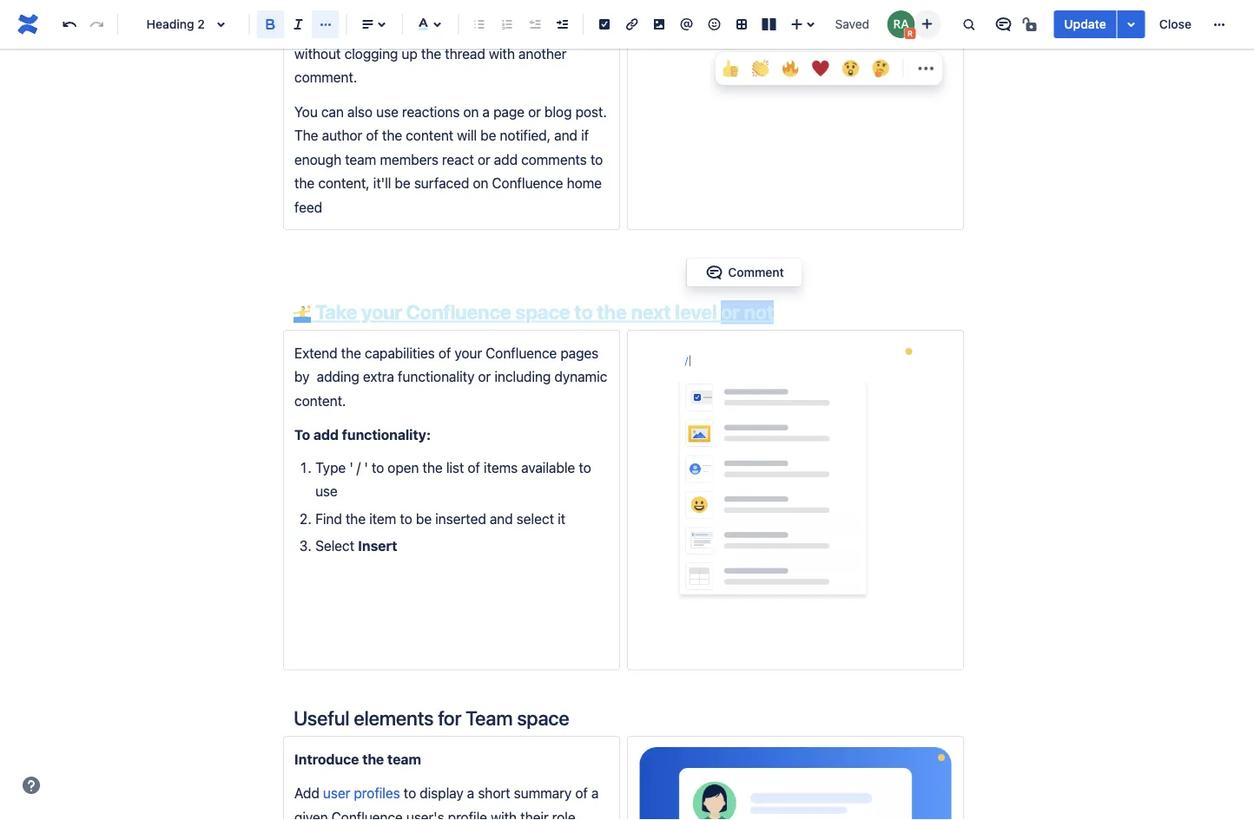 Task type: locate. For each thing, give the bounding box(es) containing it.
space up pages
[[515, 300, 570, 324]]

to up you've
[[481, 0, 493, 14]]

1 horizontal spatial use
[[376, 103, 399, 120]]

on down react
[[473, 175, 488, 191]]

confluence down comments
[[492, 175, 563, 191]]

0 horizontal spatial add
[[314, 427, 339, 443]]

to
[[481, 0, 493, 14], [590, 151, 603, 168], [574, 300, 593, 324], [372, 459, 384, 476], [579, 459, 591, 476], [400, 511, 412, 527], [404, 786, 416, 802]]

the up "adding"
[[341, 345, 361, 362]]

use down "type"
[[315, 483, 338, 500]]

add down the notified,
[[494, 151, 518, 168]]

to up home
[[590, 151, 603, 168]]

functionality
[[398, 369, 475, 385]]

open
[[388, 459, 419, 476]]

/
[[357, 459, 361, 476]]

space
[[515, 300, 570, 324], [517, 707, 569, 730]]

a left 'page'
[[482, 103, 490, 120]]

level
[[675, 300, 717, 324]]

for
[[438, 707, 461, 730]]

1 vertical spatial with
[[491, 809, 517, 821]]

space right the team
[[517, 707, 569, 730]]

1 horizontal spatial and
[[554, 127, 578, 144]]

0 vertical spatial your
[[361, 300, 402, 324]]

confluence up 'including'
[[486, 345, 557, 362]]

extra
[[363, 369, 394, 385]]

0 horizontal spatial use
[[315, 483, 338, 500]]

or left blog
[[528, 103, 541, 120]]

profile
[[448, 809, 487, 821]]

outdent ⇧tab image
[[524, 14, 545, 35]]

the up members
[[382, 127, 402, 144]]

1 vertical spatial reactions
[[402, 103, 460, 120]]

summary
[[514, 786, 572, 802]]

1 horizontal spatial team
[[387, 751, 421, 768]]

a inside use reactions when you want to support a comment or acknowledge you've seen one without clogging up the thread with another comment.
[[549, 0, 556, 14]]

you've
[[459, 22, 500, 38]]

be
[[481, 127, 496, 144], [395, 175, 411, 191], [416, 511, 432, 527]]

reactions up comment
[[322, 0, 380, 14]]

thread
[[445, 45, 485, 62]]

with down seen
[[489, 45, 515, 62]]

help image
[[21, 776, 42, 797]]

add right to
[[314, 427, 339, 443]]

0 vertical spatial with
[[489, 45, 515, 62]]

0 vertical spatial team
[[345, 151, 376, 168]]

confluence down the user profiles "link" at the left bottom of the page
[[332, 809, 403, 821]]

or left "not"
[[721, 300, 740, 324]]

the inside use reactions when you want to support a comment or acknowledge you've seen one without clogging up the thread with another comment.
[[421, 45, 441, 62]]

0 vertical spatial space
[[515, 300, 570, 324]]

the
[[421, 45, 441, 62], [382, 127, 402, 144], [294, 175, 315, 191], [597, 300, 627, 324], [341, 345, 361, 362], [423, 459, 443, 476], [346, 511, 366, 527], [362, 751, 384, 768]]

team
[[466, 707, 513, 730]]

on
[[463, 103, 479, 120], [473, 175, 488, 191]]

with down short
[[491, 809, 517, 821]]

close button
[[1149, 10, 1202, 38]]

support
[[497, 0, 545, 14]]

add
[[494, 151, 518, 168], [314, 427, 339, 443]]

not
[[744, 300, 774, 324]]

extend
[[294, 345, 338, 362]]

a
[[549, 0, 556, 14], [482, 103, 490, 120], [467, 786, 474, 802], [591, 786, 599, 802]]

with
[[489, 45, 515, 62], [491, 809, 517, 821]]

a inside you can also use reactions on a page or blog post. the author of the content will be notified, and if enough team members react or add comments to the content, it'll be surfaced on confluence home feed
[[482, 103, 490, 120]]

home
[[567, 175, 602, 191]]

be left "inserted"
[[416, 511, 432, 527]]

of inside you can also use reactions on a page or blog post. the author of the content will be notified, and if enough team members react or add comments to the content, it'll be surfaced on confluence home feed
[[366, 127, 379, 144]]

next
[[631, 300, 671, 324]]

reactions inside use reactions when you want to support a comment or acknowledge you've seen one without clogging up the thread with another comment.
[[322, 0, 380, 14]]

content
[[406, 127, 454, 144]]

including
[[495, 369, 551, 385]]

confluence image
[[14, 10, 42, 38], [14, 10, 42, 38]]

your up capabilities at the top left
[[361, 300, 402, 324]]

notified,
[[500, 127, 551, 144]]

a right summary
[[591, 786, 599, 802]]

2 vertical spatial be
[[416, 511, 432, 527]]

0 vertical spatial be
[[481, 127, 496, 144]]

1 horizontal spatial '
[[364, 459, 368, 476]]

1 vertical spatial space
[[517, 707, 569, 730]]

of up 'functionality'
[[438, 345, 451, 362]]

to up user's
[[404, 786, 416, 802]]

0 vertical spatial reactions
[[322, 0, 380, 14]]

confluence inside you can also use reactions on a page or blog post. the author of the content will be notified, and if enough team members react or add comments to the content, it'll be surfaced on confluence home feed
[[492, 175, 563, 191]]

the inside extend the capabilities of your confluence pages by  adding extra functionality or including dynamic content.
[[341, 345, 361, 362]]

the left 'list'
[[423, 459, 443, 476]]

or right react
[[478, 151, 490, 168]]

your inside extend the capabilities of your confluence pages by  adding extra functionality or including dynamic content.
[[455, 345, 482, 362]]

0 horizontal spatial reactions
[[322, 0, 380, 14]]

1 vertical spatial your
[[455, 345, 482, 362]]

and left "select"
[[490, 511, 513, 527]]

or
[[357, 22, 370, 38], [528, 103, 541, 120], [478, 151, 490, 168], [721, 300, 740, 324], [478, 369, 491, 385]]

1 vertical spatial team
[[387, 751, 421, 768]]

1 vertical spatial use
[[315, 483, 338, 500]]

add inside you can also use reactions on a page or blog post. the author of the content will be notified, and if enough team members react or add comments to the content, it'll be surfaced on confluence home feed
[[494, 151, 518, 168]]

0 vertical spatial use
[[376, 103, 399, 120]]

0 horizontal spatial '
[[349, 459, 353, 476]]

item
[[369, 511, 396, 527]]

0 vertical spatial and
[[554, 127, 578, 144]]

if
[[581, 127, 589, 144]]

invite to edit image
[[917, 13, 937, 34]]

confluence inside extend the capabilities of your confluence pages by  adding extra functionality or including dynamic content.
[[486, 345, 557, 362]]

reactions
[[322, 0, 380, 14], [402, 103, 460, 120]]

items
[[484, 459, 518, 476]]

1 horizontal spatial your
[[455, 345, 482, 362]]

of down also
[[366, 127, 379, 144]]

post.
[[575, 103, 607, 120]]

team down elements
[[387, 751, 421, 768]]

your up 'functionality'
[[455, 345, 482, 362]]

or left 'including'
[[478, 369, 491, 385]]

update
[[1064, 17, 1106, 31]]

dynamic
[[555, 369, 607, 385]]

1 ' from the left
[[349, 459, 353, 476]]

with inside to display a short summary of a given confluence user's profile with their role
[[491, 809, 517, 821]]

acknowledge
[[373, 22, 456, 38]]

use right also
[[376, 103, 399, 120]]

'
[[349, 459, 353, 476], [364, 459, 368, 476]]

0 vertical spatial add
[[494, 151, 518, 168]]

reactions up 'content'
[[402, 103, 460, 120]]

' left /
[[349, 459, 353, 476]]

author
[[322, 127, 362, 144]]

comment.
[[294, 69, 357, 86]]

' right /
[[364, 459, 368, 476]]

it'll
[[373, 175, 391, 191]]

and left if
[[554, 127, 578, 144]]

to inside use reactions when you want to support a comment or acknowledge you've seen one without clogging up the thread with another comment.
[[481, 0, 493, 14]]

it
[[558, 511, 566, 527]]

1 horizontal spatial add
[[494, 151, 518, 168]]

be right will
[[481, 127, 496, 144]]

without
[[294, 45, 341, 62]]

0 horizontal spatial be
[[395, 175, 411, 191]]

1 vertical spatial be
[[395, 175, 411, 191]]

link image
[[621, 14, 642, 35]]

use
[[376, 103, 399, 120], [315, 483, 338, 500]]

emoji image
[[704, 14, 725, 35]]

of right 'list'
[[468, 459, 480, 476]]

profiles
[[354, 786, 400, 802]]

to inside you can also use reactions on a page or blog post. the author of the content will be notified, and if enough team members react or add comments to the content, it'll be surfaced on confluence home feed
[[590, 151, 603, 168]]

take
[[315, 300, 357, 324]]

on up will
[[463, 103, 479, 120]]

2 horizontal spatial be
[[481, 127, 496, 144]]

no restrictions image
[[1021, 14, 1042, 35]]

be right it'll
[[395, 175, 411, 191]]

1 vertical spatial on
[[473, 175, 488, 191]]

another
[[519, 45, 567, 62]]

use inside you can also use reactions on a page or blog post. the author of the content will be notified, and if enough team members react or add comments to the content, it'll be surfaced on confluence home feed
[[376, 103, 399, 120]]

team up content,
[[345, 151, 376, 168]]

a up one
[[549, 0, 556, 14]]

2 ' from the left
[[364, 459, 368, 476]]

to right item
[[400, 511, 412, 527]]

the up profiles
[[362, 751, 384, 768]]

0 horizontal spatial team
[[345, 151, 376, 168]]

the right up
[[421, 45, 441, 62]]

user profiles link
[[323, 786, 400, 802]]

bold ⌘b image
[[260, 14, 281, 35]]

1 horizontal spatial reactions
[[402, 103, 460, 120]]

insert
[[358, 538, 397, 554]]

of right summary
[[575, 786, 588, 802]]

italic ⌘i image
[[288, 14, 309, 35]]

enough
[[294, 151, 341, 168]]

feed
[[294, 199, 322, 215]]

0 horizontal spatial and
[[490, 511, 513, 527]]

and
[[554, 127, 578, 144], [490, 511, 513, 527]]

1 vertical spatial add
[[314, 427, 339, 443]]

layouts image
[[759, 14, 780, 35]]

to display a short summary of a given confluence user's profile with their role
[[294, 786, 602, 821]]

find the item to be inserted and select it
[[315, 511, 566, 527]]

your
[[361, 300, 402, 324], [455, 345, 482, 362]]

page
[[493, 103, 525, 120]]

0 horizontal spatial your
[[361, 300, 402, 324]]

numbered list ⌘⇧7 image
[[497, 14, 518, 35]]

or up clogging
[[357, 22, 370, 38]]

:man_playing_water_polo: image
[[294, 306, 311, 323], [294, 306, 311, 323]]

confluence
[[492, 175, 563, 191], [406, 300, 511, 324], [486, 345, 557, 362], [332, 809, 403, 821]]

0 vertical spatial on
[[463, 103, 479, 120]]



Task type: vqa. For each thing, say whether or not it's contained in the screenshot.
emojis
no



Task type: describe. For each thing, give the bounding box(es) containing it.
use inside type ' / ' to open the list of items available to use
[[315, 483, 338, 500]]

the
[[294, 127, 318, 144]]

to up pages
[[574, 300, 593, 324]]

short
[[478, 786, 510, 802]]

more image
[[1209, 14, 1230, 35]]

user's
[[406, 809, 444, 821]]

elements
[[354, 707, 434, 730]]

the right find
[[346, 511, 366, 527]]

up
[[402, 45, 418, 62]]

inserted
[[435, 511, 486, 527]]

can
[[321, 103, 344, 120]]

useful elements for team space
[[294, 707, 569, 730]]

the up feed
[[294, 175, 315, 191]]

content,
[[318, 175, 370, 191]]

you
[[294, 103, 318, 120]]

blog
[[545, 103, 572, 120]]

to right available
[[579, 459, 591, 476]]

members
[[380, 151, 438, 168]]

you can also use reactions on a page or blog post. the author of the content will be notified, and if enough team members react or add comments to the content, it'll be surfaced on confluence home feed
[[294, 103, 610, 215]]

2
[[198, 17, 205, 31]]

comment
[[294, 22, 353, 38]]

align left image
[[357, 14, 378, 35]]

table image
[[731, 14, 752, 35]]

to
[[294, 427, 310, 443]]

of inside to display a short summary of a given confluence user's profile with their role
[[575, 786, 588, 802]]

the left next at the top of page
[[597, 300, 627, 324]]

find and replace image
[[958, 14, 979, 35]]

react
[[442, 151, 474, 168]]

select insert
[[315, 538, 397, 554]]

redo ⌘⇧z image
[[86, 14, 107, 35]]

also
[[347, 103, 373, 120]]

given
[[294, 809, 328, 821]]

and inside you can also use reactions on a page or blog post. the author of the content will be notified, and if enough team members react or add comments to the content, it'll be surfaced on confluence home feed
[[554, 127, 578, 144]]

update button
[[1054, 10, 1117, 38]]

select
[[517, 511, 554, 527]]

capabilities
[[365, 345, 435, 362]]

1 horizontal spatial be
[[416, 511, 432, 527]]

pages
[[561, 345, 599, 362]]

add image, video, or file image
[[649, 14, 670, 35]]

confluence inside to display a short summary of a given confluence user's profile with their role
[[332, 809, 403, 821]]

comments
[[521, 151, 587, 168]]

useful
[[294, 707, 350, 730]]

surfaced
[[414, 175, 469, 191]]

take your confluence space to the next level or not
[[311, 300, 774, 324]]

to inside to display a short summary of a given confluence user's profile with their role
[[404, 786, 416, 802]]

heading 2
[[146, 17, 205, 31]]

or inside use reactions when you want to support a comment or acknowledge you've seen one without clogging up the thread with another comment.
[[357, 22, 370, 38]]

type
[[315, 459, 346, 476]]

add
[[294, 786, 319, 802]]

a up the profile
[[467, 786, 474, 802]]

to add functionality:
[[294, 427, 431, 443]]

action item image
[[594, 14, 615, 35]]

team inside you can also use reactions on a page or blog post. the author of the content will be notified, and if enough team members react or add comments to the content, it'll be surfaced on confluence home feed
[[345, 151, 376, 168]]

saved
[[835, 17, 870, 31]]

find
[[315, 511, 342, 527]]

to right /
[[372, 459, 384, 476]]

adjust update settings image
[[1121, 14, 1142, 35]]

comment
[[728, 265, 784, 280]]

adding
[[317, 369, 359, 385]]

you
[[421, 0, 443, 14]]

introduce the team
[[294, 751, 421, 768]]

type ' / ' to open the list of items available to use
[[315, 459, 595, 500]]

or inside extend the capabilities of your confluence pages by  adding extra functionality or including dynamic content.
[[478, 369, 491, 385]]

comment button
[[693, 262, 795, 283]]

heading
[[146, 17, 194, 31]]

use reactions when you want to support a comment or acknowledge you've seen one without clogging up the thread with another comment.
[[294, 0, 570, 86]]

will
[[457, 127, 477, 144]]

indent tab image
[[552, 14, 573, 35]]

use
[[294, 0, 319, 14]]

extend the capabilities of your confluence pages by  adding extra functionality or including dynamic content.
[[294, 345, 611, 409]]

the inside type ' / ' to open the list of items available to use
[[423, 459, 443, 476]]

available
[[521, 459, 575, 476]]

of inside extend the capabilities of your confluence pages by  adding extra functionality or including dynamic content.
[[438, 345, 451, 362]]

close
[[1159, 17, 1192, 31]]

comment icon image
[[993, 14, 1014, 35]]

mention image
[[676, 14, 697, 35]]

one
[[537, 22, 560, 38]]

of inside type ' / ' to open the list of items available to use
[[468, 459, 480, 476]]

introduce
[[294, 751, 359, 768]]

reactions inside you can also use reactions on a page or blog post. the author of the content will be notified, and if enough team members react or add comments to the content, it'll be surfaced on confluence home feed
[[402, 103, 460, 120]]

with inside use reactions when you want to support a comment or acknowledge you've seen one without clogging up the thread with another comment.
[[489, 45, 515, 62]]

list
[[446, 459, 464, 476]]

undo ⌘z image
[[59, 14, 80, 35]]

clogging
[[344, 45, 398, 62]]

display
[[420, 786, 464, 802]]

select
[[315, 538, 354, 554]]

seen
[[504, 22, 534, 38]]

heading 2 button
[[125, 5, 242, 43]]

their
[[520, 809, 549, 821]]

comment image
[[704, 262, 725, 283]]

add user profiles
[[294, 786, 400, 802]]

by
[[294, 369, 310, 385]]

functionality:
[[342, 427, 431, 443]]

more formatting image
[[315, 14, 336, 35]]

bullet list ⌘⇧8 image
[[469, 14, 490, 35]]

user
[[323, 786, 350, 802]]

ruby anderson image
[[887, 10, 915, 38]]

1 vertical spatial and
[[490, 511, 513, 527]]

when
[[384, 0, 417, 14]]

confluence up extend the capabilities of your confluence pages by  adding extra functionality or including dynamic content. on the left top of page
[[406, 300, 511, 324]]

want
[[447, 0, 477, 14]]



